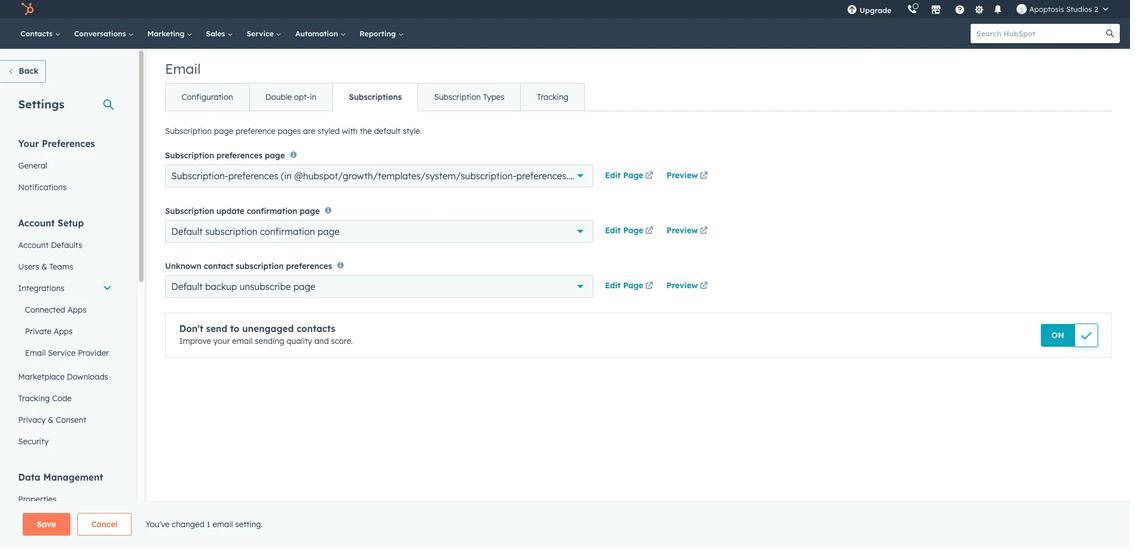 Task type: describe. For each thing, give the bounding box(es) containing it.
save
[[37, 519, 56, 529]]

preference
[[236, 126, 276, 136]]

subscription preferences page
[[165, 151, 285, 161]]

edit for default subscription confirmation page
[[605, 225, 621, 236]]

subscription update confirmation page
[[165, 206, 320, 216]]

marketing
[[147, 29, 187, 38]]

privacy & consent link
[[11, 409, 119, 431]]

edit page link for default subscription confirmation page
[[605, 225, 655, 238]]

service link
[[240, 18, 289, 49]]

preview for default subscription confirmation page
[[667, 225, 698, 236]]

tara schultz image
[[1017, 4, 1027, 14]]

back link
[[0, 60, 46, 83]]

and
[[314, 336, 329, 346]]

email service provider link
[[11, 342, 119, 364]]

double opt-in
[[265, 92, 317, 102]]

properties
[[18, 494, 57, 505]]

settings link
[[972, 3, 987, 15]]

email inside don't send to unengaged contacts improve your email sending quality and score.
[[232, 336, 253, 346]]

default
[[374, 126, 401, 136]]

automation link
[[289, 18, 353, 49]]

unknown
[[165, 261, 202, 271]]

reporting
[[360, 29, 398, 38]]

studios
[[1067, 5, 1093, 14]]

account for account setup
[[18, 217, 55, 229]]

hubspot image
[[20, 2, 34, 16]]

unknown contact subscription preferences
[[165, 261, 332, 271]]

marketplace downloads
[[18, 372, 108, 382]]

calling icon image
[[908, 5, 918, 15]]

with
[[342, 126, 358, 136]]

contacts
[[20, 29, 55, 38]]

page for subscription-preferences (in @hubspot/growth/templates/system/subscription-preferences.html)
[[623, 170, 644, 180]]

double
[[265, 92, 292, 102]]

preview for subscription-preferences (in @hubspot/growth/templates/system/subscription-preferences.html)
[[667, 170, 698, 180]]

privacy & consent
[[18, 415, 86, 425]]

connected apps
[[25, 305, 87, 315]]

to
[[230, 323, 240, 334]]

default backup unsubscribe page
[[171, 281, 316, 292]]

your preferences element
[[11, 137, 119, 198]]

conversations link
[[67, 18, 141, 49]]

style.
[[403, 126, 422, 136]]

contacts link
[[14, 18, 67, 49]]

search button
[[1101, 24, 1120, 43]]

subscription-preferences (in @hubspot/growth/templates/system/subscription-preferences.html)
[[171, 170, 591, 182]]

marketplaces image
[[932, 5, 942, 15]]

double opt-in link
[[249, 83, 332, 111]]

cancel button
[[77, 513, 132, 536]]

security link
[[11, 431, 119, 452]]

consent
[[56, 415, 86, 425]]

save button
[[23, 513, 70, 536]]

subscription for subscription page preference pages are styled with the default style.
[[165, 126, 212, 136]]

styled
[[318, 126, 340, 136]]

calling icon button
[[903, 2, 922, 16]]

1 vertical spatial subscription
[[236, 261, 284, 271]]

provider
[[78, 348, 109, 358]]

upgrade image
[[847, 5, 858, 15]]

your preferences
[[18, 138, 95, 149]]

page for backup
[[293, 281, 316, 292]]

account defaults link
[[11, 234, 119, 256]]

sales link
[[199, 18, 240, 49]]

preview link for default subscription confirmation page
[[667, 225, 710, 238]]

subscription types link
[[418, 83, 521, 111]]

private
[[25, 326, 51, 337]]

marketing link
[[141, 18, 199, 49]]

improve
[[179, 336, 211, 346]]

hubspot link
[[14, 2, 43, 16]]

don't send to unengaged contacts improve your email sending quality and score.
[[179, 323, 353, 346]]

subscription page preference pages are styled with the default style.
[[165, 126, 422, 136]]

defaults
[[51, 240, 82, 250]]

update
[[217, 206, 244, 216]]

opt-
[[294, 92, 310, 102]]

page for update
[[300, 206, 320, 216]]

edit page for subscription-preferences (in @hubspot/growth/templates/system/subscription-preferences.html)
[[605, 170, 644, 180]]

general link
[[11, 155, 119, 176]]

connected
[[25, 305, 65, 315]]

automation
[[295, 29, 340, 38]]

help image
[[955, 5, 966, 15]]

settings image
[[974, 5, 985, 15]]

downloads
[[67, 372, 108, 382]]

your
[[213, 336, 230, 346]]

1 vertical spatial email
[[213, 519, 233, 529]]

& for privacy
[[48, 415, 54, 425]]

menu containing apoptosis studios 2
[[840, 0, 1117, 18]]

quality
[[287, 336, 312, 346]]

subscription for subscription update confirmation page
[[165, 206, 214, 216]]

are
[[303, 126, 315, 136]]

score.
[[331, 336, 353, 346]]

account setup element
[[11, 217, 119, 452]]

data management
[[18, 472, 103, 483]]

Search HubSpot search field
[[971, 24, 1110, 43]]

contacts
[[297, 323, 336, 334]]

tracking code link
[[11, 388, 119, 409]]

page for subscription
[[318, 226, 340, 237]]

data
[[18, 472, 40, 483]]

privacy
[[18, 415, 46, 425]]

subscription types
[[434, 92, 505, 102]]

you've changed 1 email setting.
[[146, 519, 263, 529]]

notifications image
[[993, 5, 1004, 15]]

(in
[[281, 170, 292, 182]]

preferences.html)
[[517, 170, 591, 182]]

send
[[206, 323, 227, 334]]



Task type: locate. For each thing, give the bounding box(es) containing it.
tracking inside tracking link
[[537, 92, 569, 102]]

search image
[[1107, 30, 1115, 37]]

0 vertical spatial preferences
[[217, 151, 263, 161]]

2 default from the top
[[171, 281, 203, 292]]

apps
[[67, 305, 87, 315], [54, 326, 73, 337]]

tracking inside tracking code link
[[18, 393, 50, 404]]

setting.
[[235, 519, 263, 529]]

2 preview link from the top
[[667, 225, 710, 238]]

2 page from the top
[[623, 225, 644, 236]]

tracking for tracking code
[[18, 393, 50, 404]]

menu
[[840, 0, 1117, 18]]

default backup unsubscribe page button
[[165, 275, 594, 298]]

1 page from the top
[[623, 170, 644, 180]]

preferences down preference
[[217, 151, 263, 161]]

changed
[[172, 519, 205, 529]]

0 horizontal spatial &
[[41, 262, 47, 272]]

teams
[[49, 262, 73, 272]]

& inside "privacy & consent" link
[[48, 415, 54, 425]]

notifications link
[[11, 176, 119, 198]]

2 vertical spatial edit
[[605, 281, 621, 291]]

preferences for subscription
[[217, 151, 263, 161]]

preview link for subscription-preferences (in @hubspot/growth/templates/system/subscription-preferences.html)
[[667, 169, 710, 183]]

apps inside connected apps link
[[67, 305, 87, 315]]

reporting link
[[353, 18, 411, 49]]

0 vertical spatial subscription
[[205, 226, 257, 237]]

0 vertical spatial email
[[232, 336, 253, 346]]

sending
[[255, 336, 284, 346]]

preferences up unsubscribe
[[286, 261, 332, 271]]

subscription inside popup button
[[205, 226, 257, 237]]

page inside popup button
[[293, 281, 316, 292]]

service right the sales 'link'
[[247, 29, 276, 38]]

1 horizontal spatial email
[[165, 60, 201, 77]]

1 vertical spatial email
[[25, 348, 46, 358]]

0 vertical spatial default
[[171, 226, 203, 237]]

preview
[[667, 170, 698, 180], [667, 225, 698, 236], [667, 281, 698, 291]]

0 vertical spatial &
[[41, 262, 47, 272]]

default inside default subscription confirmation page popup button
[[171, 226, 203, 237]]

1 horizontal spatial tracking
[[537, 92, 569, 102]]

contact
[[204, 261, 233, 271]]

3 edit page from the top
[[605, 281, 644, 291]]

email
[[165, 60, 201, 77], [25, 348, 46, 358]]

default for default backup unsubscribe page
[[171, 281, 203, 292]]

backup
[[205, 281, 237, 292]]

1 vertical spatial preview
[[667, 225, 698, 236]]

2 vertical spatial edit page
[[605, 281, 644, 291]]

&
[[41, 262, 47, 272], [48, 415, 54, 425]]

upgrade
[[860, 6, 892, 15]]

types
[[483, 92, 505, 102]]

0 vertical spatial edit page
[[605, 170, 644, 180]]

confirmation for update
[[247, 206, 297, 216]]

3 preview link from the top
[[667, 280, 710, 294]]

1 vertical spatial edit
[[605, 225, 621, 236]]

apps down integrations button
[[67, 305, 87, 315]]

1 vertical spatial default
[[171, 281, 203, 292]]

0 vertical spatial tracking
[[537, 92, 569, 102]]

2 vertical spatial preview link
[[667, 280, 710, 294]]

subscription down update
[[205, 226, 257, 237]]

integrations
[[18, 283, 65, 293]]

2 vertical spatial preferences
[[286, 261, 332, 271]]

service down private apps link
[[48, 348, 76, 358]]

email for email
[[165, 60, 201, 77]]

account defaults
[[18, 240, 82, 250]]

subscription inside navigation
[[434, 92, 481, 102]]

default down unknown
[[171, 281, 203, 292]]

0 horizontal spatial tracking
[[18, 393, 50, 404]]

integrations button
[[11, 278, 119, 299]]

marketplace downloads link
[[11, 366, 119, 388]]

2 vertical spatial page
[[623, 281, 644, 291]]

apps inside private apps link
[[54, 326, 73, 337]]

subscription up unsubscribe
[[236, 261, 284, 271]]

email down private
[[25, 348, 46, 358]]

1 vertical spatial account
[[18, 240, 49, 250]]

subscription-
[[171, 170, 228, 182]]

account up account defaults
[[18, 217, 55, 229]]

data management element
[[11, 471, 119, 547]]

notifications button
[[989, 0, 1008, 18]]

3 edit from the top
[[605, 281, 621, 291]]

edit page for default subscription confirmation page
[[605, 225, 644, 236]]

apps for connected apps
[[67, 305, 87, 315]]

1 vertical spatial edit page link
[[605, 225, 655, 238]]

edit page link for default backup unsubscribe page
[[605, 280, 655, 294]]

1 default from the top
[[171, 226, 203, 237]]

apps for private apps
[[54, 326, 73, 337]]

subscription down configuration link
[[165, 126, 212, 136]]

your
[[18, 138, 39, 149]]

default up unknown
[[171, 226, 203, 237]]

0 vertical spatial preview link
[[667, 169, 710, 183]]

notifications
[[18, 182, 67, 192]]

pages
[[278, 126, 301, 136]]

preview link for default backup unsubscribe page
[[667, 280, 710, 294]]

2 edit from the top
[[605, 225, 621, 236]]

1
[[207, 519, 210, 529]]

apps down connected apps link at the left
[[54, 326, 73, 337]]

0 vertical spatial page
[[623, 170, 644, 180]]

email service provider
[[25, 348, 109, 358]]

1 edit page link from the top
[[605, 169, 655, 183]]

1 edit from the top
[[605, 170, 621, 180]]

email right 1
[[213, 519, 233, 529]]

confirmation up default subscription confirmation page
[[247, 206, 297, 216]]

subscription
[[205, 226, 257, 237], [236, 261, 284, 271]]

& for users
[[41, 262, 47, 272]]

don't
[[179, 323, 203, 334]]

1 vertical spatial preferences
[[228, 170, 278, 182]]

security
[[18, 436, 49, 447]]

1 preview from the top
[[667, 170, 698, 180]]

2 vertical spatial preview
[[667, 281, 698, 291]]

0 vertical spatial email
[[165, 60, 201, 77]]

the
[[360, 126, 372, 136]]

confirmation for subscription
[[260, 226, 315, 237]]

users & teams link
[[11, 256, 119, 278]]

back
[[19, 66, 39, 76]]

edit page link
[[605, 169, 655, 183], [605, 225, 655, 238], [605, 280, 655, 294]]

apoptosis studios 2 button
[[1010, 0, 1116, 18]]

service
[[247, 29, 276, 38], [48, 348, 76, 358]]

@hubspot/growth/templates/system/subscription-
[[294, 170, 517, 182]]

general
[[18, 161, 47, 171]]

subscription for subscription preferences page
[[165, 151, 214, 161]]

page
[[214, 126, 233, 136], [265, 151, 285, 161], [300, 206, 320, 216], [318, 226, 340, 237], [293, 281, 316, 292]]

management
[[43, 472, 103, 483]]

help button
[[951, 0, 970, 18]]

subscriptions link
[[332, 83, 418, 111]]

preferences inside subscription-preferences (in @hubspot/growth/templates/system/subscription-preferences.html) popup button
[[228, 170, 278, 182]]

sales
[[206, 29, 227, 38]]

1 vertical spatial &
[[48, 415, 54, 425]]

cancel
[[91, 519, 118, 529]]

1 vertical spatial preview link
[[667, 225, 710, 238]]

0 horizontal spatial service
[[48, 348, 76, 358]]

email for email service provider
[[25, 348, 46, 358]]

edit page
[[605, 170, 644, 180], [605, 225, 644, 236], [605, 281, 644, 291]]

preferences for subscription-
[[228, 170, 278, 182]]

preferences left (in
[[228, 170, 278, 182]]

0 vertical spatial account
[[18, 217, 55, 229]]

& inside users & teams link
[[41, 262, 47, 272]]

1 preview link from the top
[[667, 169, 710, 183]]

page inside popup button
[[318, 226, 340, 237]]

default inside default backup unsubscribe page popup button
[[171, 281, 203, 292]]

subscription left types
[[434, 92, 481, 102]]

connected apps link
[[11, 299, 119, 321]]

confirmation
[[247, 206, 297, 216], [260, 226, 315, 237]]

tracking
[[537, 92, 569, 102], [18, 393, 50, 404]]

0 vertical spatial apps
[[67, 305, 87, 315]]

confirmation inside popup button
[[260, 226, 315, 237]]

tracking for tracking
[[537, 92, 569, 102]]

apoptosis studios 2
[[1030, 5, 1099, 14]]

1 account from the top
[[18, 217, 55, 229]]

page for default backup unsubscribe page
[[623, 281, 644, 291]]

& right users
[[41, 262, 47, 272]]

account up users
[[18, 240, 49, 250]]

tracking code
[[18, 393, 72, 404]]

preview for default backup unsubscribe page
[[667, 281, 698, 291]]

2 account from the top
[[18, 240, 49, 250]]

confirmation down subscription update confirmation page
[[260, 226, 315, 237]]

1 vertical spatial service
[[48, 348, 76, 358]]

0 vertical spatial edit
[[605, 170, 621, 180]]

service inside account setup "element"
[[48, 348, 76, 358]]

1 horizontal spatial &
[[48, 415, 54, 425]]

edit for default backup unsubscribe page
[[605, 281, 621, 291]]

page for default subscription confirmation page
[[623, 225, 644, 236]]

navigation containing configuration
[[165, 83, 585, 111]]

default
[[171, 226, 203, 237], [171, 281, 203, 292]]

3 edit page link from the top
[[605, 280, 655, 294]]

subscription for subscription types
[[434, 92, 481, 102]]

1 horizontal spatial service
[[247, 29, 276, 38]]

preferences
[[217, 151, 263, 161], [228, 170, 278, 182], [286, 261, 332, 271]]

unengaged
[[242, 323, 294, 334]]

0 horizontal spatial email
[[25, 348, 46, 358]]

edit page link for subscription-preferences (in @hubspot/growth/templates/system/subscription-preferences.html)
[[605, 169, 655, 183]]

private apps link
[[11, 321, 119, 342]]

edit page for default backup unsubscribe page
[[605, 281, 644, 291]]

0 vertical spatial service
[[247, 29, 276, 38]]

1 edit page from the top
[[605, 170, 644, 180]]

tracking link
[[521, 83, 585, 111]]

2 preview from the top
[[667, 225, 698, 236]]

1 vertical spatial tracking
[[18, 393, 50, 404]]

link opens in a new window image
[[646, 169, 653, 183], [646, 172, 653, 180], [700, 172, 708, 180], [700, 225, 708, 238], [646, 227, 653, 236], [700, 227, 708, 236], [646, 282, 653, 291], [700, 282, 708, 291]]

menu item
[[900, 0, 902, 18]]

0 vertical spatial confirmation
[[247, 206, 297, 216]]

link opens in a new window image
[[700, 169, 708, 183], [646, 225, 653, 238], [646, 280, 653, 294], [700, 280, 708, 294]]

users & teams
[[18, 262, 73, 272]]

account setup
[[18, 217, 84, 229]]

1 vertical spatial confirmation
[[260, 226, 315, 237]]

email down the to
[[232, 336, 253, 346]]

settings
[[18, 97, 64, 111]]

on
[[1052, 330, 1065, 341]]

subscription up subscription- in the left of the page
[[165, 151, 214, 161]]

edit for subscription-preferences (in @hubspot/growth/templates/system/subscription-preferences.html)
[[605, 170, 621, 180]]

email up configuration link
[[165, 60, 201, 77]]

0 vertical spatial edit page link
[[605, 169, 655, 183]]

subscription down subscription- in the left of the page
[[165, 206, 214, 216]]

1 vertical spatial apps
[[54, 326, 73, 337]]

2 edit page link from the top
[[605, 225, 655, 238]]

2 edit page from the top
[[605, 225, 644, 236]]

email inside account setup "element"
[[25, 348, 46, 358]]

0 vertical spatial preview
[[667, 170, 698, 180]]

account
[[18, 217, 55, 229], [18, 240, 49, 250]]

conversations
[[74, 29, 128, 38]]

& right privacy
[[48, 415, 54, 425]]

users
[[18, 262, 39, 272]]

default for default subscription confirmation page
[[171, 226, 203, 237]]

default subscription confirmation page button
[[165, 220, 594, 243]]

account for account defaults
[[18, 240, 49, 250]]

1 vertical spatial page
[[623, 225, 644, 236]]

3 page from the top
[[623, 281, 644, 291]]

1 vertical spatial edit page
[[605, 225, 644, 236]]

you've
[[146, 519, 170, 529]]

3 preview from the top
[[667, 281, 698, 291]]

2 vertical spatial edit page link
[[605, 280, 655, 294]]

configuration link
[[166, 83, 249, 111]]

edit
[[605, 170, 621, 180], [605, 225, 621, 236], [605, 281, 621, 291]]

objects button
[[11, 510, 119, 532]]

navigation
[[165, 83, 585, 111]]

marketplace
[[18, 372, 65, 382]]



Task type: vqa. For each thing, say whether or not it's contained in the screenshot.
changed
yes



